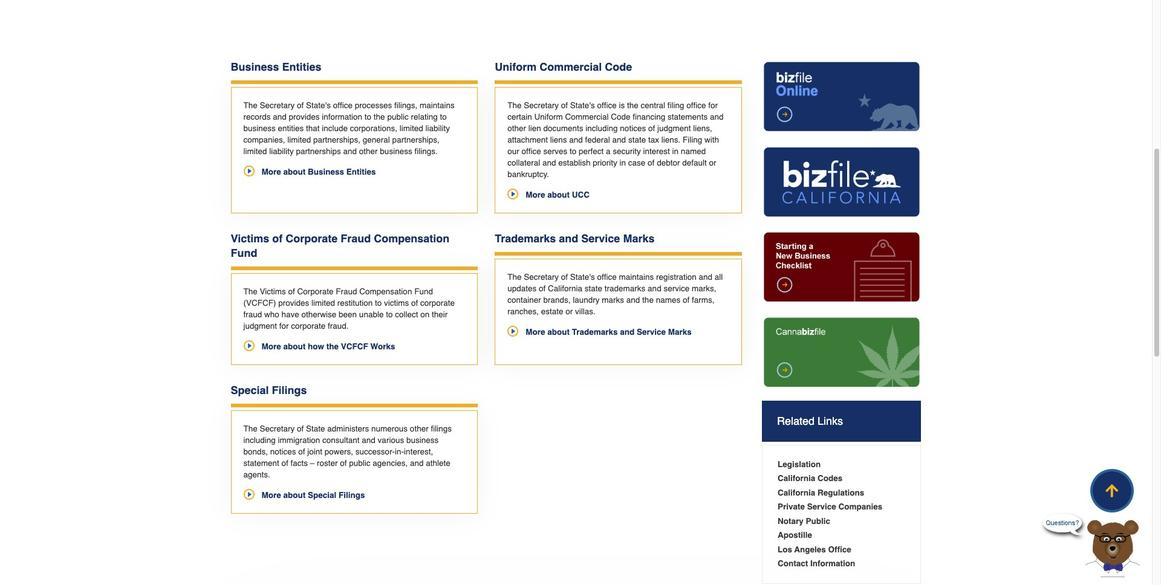 Task type: describe. For each thing, give the bounding box(es) containing it.
on
[[420, 310, 429, 319]]

how
[[308, 342, 324, 351]]

0 horizontal spatial trademarks
[[495, 232, 556, 245]]

the secretary of state's office maintains registration and all updates of california state trademarks and service marks, container brands, laundry marks and the names of farms, ranches, estate or villas.
[[507, 273, 723, 316]]

joint
[[307, 447, 322, 456]]

corporations,
[[350, 124, 397, 133]]

filing
[[683, 135, 702, 144]]

to down processes
[[365, 112, 371, 121]]

fund inside the victims of corporate fraud compensation fund (vcfcf) provides limited restitution to victims of corporate fraud who have otherwise been unable to collect on their judgment for corporate fraud.
[[414, 287, 433, 296]]

0 vertical spatial commercial
[[540, 60, 602, 73]]

compensation inside victims of corporate fraud compensation fund
[[374, 232, 449, 245]]

records
[[243, 112, 271, 121]]

named
[[681, 147, 706, 156]]

been
[[339, 310, 357, 319]]

notary
[[778, 517, 804, 526]]

and down documents
[[569, 135, 583, 144]]

california regulations link
[[778, 489, 864, 498]]

state's for entities
[[306, 101, 331, 110]]

the for victims of corporate fraud compensation fund
[[243, 287, 257, 296]]

statement
[[243, 459, 279, 468]]

the secretary of state administers numerous other filings including immigration consultant and various business bonds, notices of joint powers, successor-in-interest, statement of facts – roster of public agencies, and athlete agents.
[[243, 424, 452, 479]]

all
[[715, 273, 723, 282]]

partnerships
[[296, 147, 341, 156]]

and up marks,
[[699, 273, 712, 282]]

special filings
[[231, 384, 307, 397]]

legislation link
[[778, 460, 821, 469]]

regulations
[[818, 489, 864, 498]]

and up liens,
[[710, 112, 723, 121]]

0 vertical spatial special
[[231, 384, 269, 397]]

more for trademarks
[[526, 328, 545, 337]]

state inside the secretary of state's office is the central filing office for certain uniform commercial code financing statements and other lien documents including notices of judgment liens, attachment liens and federal and state tax liens. filing with our office serves to perfect a security interest in named collateral and establish priority in case of debtor default or bankruptcy.
[[628, 135, 646, 144]]

central
[[641, 101, 665, 110]]

maintains inside the secretary of state's office maintains registration and all updates of california state trademarks and service marks, container brands, laundry marks and the names of farms, ranches, estate or villas.
[[619, 273, 654, 282]]

los angeles office link
[[778, 545, 851, 554]]

various
[[378, 436, 404, 445]]

unable
[[359, 310, 384, 319]]

attachment
[[507, 135, 548, 144]]

more for special
[[262, 491, 281, 500]]

about for commercial
[[547, 190, 570, 199]]

and down more about ucc
[[559, 232, 578, 245]]

provides inside the victims of corporate fraud compensation fund (vcfcf) provides limited restitution to victims of corporate fraud who have otherwise been unable to collect on their judgment for corporate fraud.
[[278, 299, 309, 308]]

1 horizontal spatial corporate
[[420, 299, 455, 308]]

roster
[[317, 459, 338, 468]]

bonds,
[[243, 447, 268, 456]]

questions? ask me. image
[[1043, 507, 1082, 546]]

0 vertical spatial entities
[[282, 60, 321, 73]]

contact
[[778, 560, 808, 569]]

secretary for business
[[260, 101, 295, 110]]

the secretary of state's office processes filings, maintains records and provides information to the public relating to business entities that include corporations, limited liability companies, limited partnerships, general partnerships, limited liability partnerships and other business filings.
[[243, 101, 455, 156]]

1 vertical spatial in
[[620, 158, 626, 167]]

state
[[306, 424, 325, 433]]

the for business entities
[[243, 101, 257, 110]]

secretary for special
[[260, 424, 295, 433]]

victims inside the victims of corporate fraud compensation fund (vcfcf) provides limited restitution to victims of corporate fraud who have otherwise been unable to collect on their judgment for corporate fraud.
[[260, 287, 286, 296]]

marks,
[[692, 284, 716, 293]]

default
[[682, 158, 707, 167]]

about for and
[[547, 328, 570, 337]]

codes
[[818, 474, 843, 483]]

information
[[322, 112, 362, 121]]

liens
[[550, 135, 567, 144]]

container
[[507, 296, 541, 305]]

notices inside the secretary of state's office is the central filing office for certain uniform commercial code financing statements and other lien documents including notices of judgment liens, attachment liens and federal and state tax liens. filing with our office serves to perfect a security interest in named collateral and establish priority in case of debtor default or bankruptcy.
[[620, 124, 646, 133]]

to down victims
[[386, 310, 393, 319]]

athlete
[[426, 459, 450, 468]]

lien
[[528, 124, 541, 133]]

federal
[[585, 135, 610, 144]]

farms,
[[692, 296, 714, 305]]

debtor
[[657, 158, 680, 167]]

that
[[306, 124, 320, 133]]

service
[[664, 284, 689, 293]]

the victims of corporate fraud compensation fund (vcfcf) provides limited restitution to victims of corporate fraud who have otherwise been unable to collect on their judgment for corporate fraud.
[[243, 287, 455, 331]]

state's for and
[[570, 273, 595, 282]]

numerous
[[371, 424, 408, 433]]

to inside the secretary of state's office is the central filing office for certain uniform commercial code financing statements and other lien documents including notices of judgment liens, attachment liens and federal and state tax liens. filing with our office serves to perfect a security interest in named collateral and establish priority in case of debtor default or bankruptcy.
[[570, 147, 576, 156]]

fraud inside victims of corporate fraud compensation fund
[[341, 232, 371, 245]]

marks
[[602, 296, 624, 305]]

establish
[[558, 158, 591, 167]]

code inside the secretary of state's office is the central filing office for certain uniform commercial code financing statements and other lien documents including notices of judgment liens, attachment liens and federal and state tax liens. filing with our office serves to perfect a security interest in named collateral and establish priority in case of debtor default or bankruptcy.
[[611, 112, 630, 121]]

the secretary of state's office is the central filing office for certain uniform commercial code financing statements and other lien documents including notices of judgment liens, attachment liens and federal and state tax liens. filing with our office serves to perfect a security interest in named collateral and establish priority in case of debtor default or bankruptcy.
[[507, 101, 723, 179]]

0 horizontal spatial filings
[[272, 384, 307, 397]]

and up the security
[[612, 135, 626, 144]]

serves
[[543, 147, 567, 156]]

include
[[322, 124, 348, 133]]

the for trademarks and service marks
[[507, 273, 522, 282]]

office
[[828, 545, 851, 554]]

more about business entities
[[262, 167, 376, 176]]

victims inside victims of corporate fraud compensation fund
[[231, 232, 269, 245]]

office for trademarks and service marks
[[597, 273, 617, 282]]

california codes link
[[778, 474, 843, 483]]

the inside the secretary of state's office is the central filing office for certain uniform commercial code financing statements and other lien documents including notices of judgment liens, attachment liens and federal and state tax liens. filing with our office serves to perfect a security interest in named collateral and establish priority in case of debtor default or bankruptcy.
[[627, 101, 638, 110]]

public inside the secretary of state administers numerous other filings including immigration consultant and various business bonds, notices of joint powers, successor-in-interest, statement of facts – roster of public agencies, and athlete agents.
[[349, 459, 370, 468]]

ranches,
[[507, 307, 539, 316]]

and down trademarks in the right of the page
[[626, 296, 640, 305]]

and down marks
[[620, 328, 635, 337]]

powers,
[[325, 447, 353, 456]]

collect
[[395, 310, 418, 319]]

0 horizontal spatial liability
[[269, 147, 294, 156]]

fraud.
[[328, 322, 349, 331]]

trademarks
[[605, 284, 645, 293]]

legislation california codes california regulations private service companies notary public apostille los angeles office contact information
[[778, 460, 882, 569]]

is
[[619, 101, 625, 110]]

including inside the secretary of state administers numerous other filings including immigration consultant and various business bonds, notices of joint powers, successor-in-interest, statement of facts – roster of public agencies, and athlete agents.
[[243, 436, 276, 445]]

to up unable
[[375, 299, 382, 308]]

corporate inside the victims of corporate fraud compensation fund (vcfcf) provides limited restitution to victims of corporate fraud who have otherwise been unable to collect on their judgment for corporate fraud.
[[297, 287, 334, 296]]

business inside the secretary of state administers numerous other filings including immigration consultant and various business bonds, notices of joint powers, successor-in-interest, statement of facts – roster of public agencies, and athlete agents.
[[406, 436, 439, 445]]

fraud
[[243, 310, 262, 319]]

liens,
[[693, 124, 712, 133]]

administers
[[327, 424, 369, 433]]

secretary for uniform
[[524, 101, 559, 110]]

victims
[[384, 299, 409, 308]]

public inside the secretary of state's office processes filings, maintains records and provides information to the public relating to business entities that include corporations, limited liability companies, limited partnerships, general partnerships, limited liability partnerships and other business filings.
[[387, 112, 409, 121]]

apostille
[[778, 531, 812, 540]]

legislation
[[778, 460, 821, 469]]

trademarks and service marks
[[495, 232, 655, 245]]

and up successor-
[[362, 436, 375, 445]]

the inside the secretary of state's office processes filings, maintains records and provides information to the public relating to business entities that include corporations, limited liability companies, limited partnerships, general partnerships, limited liability partnerships and other business filings.
[[374, 112, 385, 121]]

tax
[[648, 135, 659, 144]]

relating
[[411, 112, 438, 121]]

0 vertical spatial marks
[[623, 232, 655, 245]]

service inside legislation california codes california regulations private service companies notary public apostille los angeles office contact information
[[807, 503, 836, 512]]

and up entities
[[273, 112, 287, 121]]

more for victims
[[262, 342, 281, 351]]

business inside more about business entities link
[[308, 167, 344, 176]]

more about ucc link
[[507, 189, 590, 201]]

documents
[[543, 124, 583, 133]]

including inside the secretary of state's office is the central filing office for certain uniform commercial code financing statements and other lien documents including notices of judgment liens, attachment liens and federal and state tax liens. filing with our office serves to perfect a security interest in named collateral and establish priority in case of debtor default or bankruptcy.
[[586, 124, 618, 133]]

more about business entities link
[[243, 166, 376, 178]]

–
[[310, 459, 315, 468]]

1 horizontal spatial in
[[672, 147, 679, 156]]

0 vertical spatial business
[[231, 60, 279, 73]]

interest,
[[404, 447, 433, 456]]



Task type: locate. For each thing, give the bounding box(es) containing it.
agencies,
[[373, 459, 408, 468]]

limited
[[399, 124, 423, 133], [287, 135, 311, 144], [243, 147, 267, 156], [311, 299, 335, 308]]

0 horizontal spatial entities
[[282, 60, 321, 73]]

0 vertical spatial business
[[243, 124, 276, 133]]

the for special filings
[[243, 424, 257, 433]]

more down companies,
[[262, 167, 281, 176]]

information
[[810, 560, 855, 569]]

0 horizontal spatial or
[[566, 307, 573, 316]]

or inside the secretary of state's office is the central filing office for certain uniform commercial code financing statements and other lien documents including notices of judgment liens, attachment liens and federal and state tax liens. filing with our office serves to perfect a security interest in named collateral and establish priority in case of debtor default or bankruptcy.
[[709, 158, 716, 167]]

1 horizontal spatial partnerships,
[[392, 135, 439, 144]]

0 horizontal spatial marks
[[623, 232, 655, 245]]

1 vertical spatial trademarks
[[572, 328, 618, 337]]

collateral
[[507, 158, 540, 167]]

secretary up updates
[[524, 273, 559, 282]]

1 horizontal spatial notices
[[620, 124, 646, 133]]

the up bonds,
[[243, 424, 257, 433]]

ucc
[[572, 190, 590, 199]]

0 horizontal spatial judgment
[[243, 322, 277, 331]]

in
[[672, 147, 679, 156], [620, 158, 626, 167]]

notices down financing
[[620, 124, 646, 133]]

1 vertical spatial provides
[[278, 299, 309, 308]]

uniform up lien
[[534, 112, 563, 121]]

filings.
[[414, 147, 438, 156]]

0 vertical spatial or
[[709, 158, 716, 167]]

compensation inside the victims of corporate fraud compensation fund (vcfcf) provides limited restitution to victims of corporate fraud who have otherwise been unable to collect on their judgment for corporate fraud.
[[359, 287, 412, 296]]

fraud
[[341, 232, 371, 245], [336, 287, 357, 296]]

the up corporations,
[[374, 112, 385, 121]]

or left villas.
[[566, 307, 573, 316]]

about down partnerships
[[283, 167, 306, 176]]

uniform up "certain"
[[495, 60, 537, 73]]

service
[[581, 232, 620, 245], [637, 328, 666, 337], [807, 503, 836, 512]]

state
[[628, 135, 646, 144], [585, 284, 602, 293]]

limited inside the victims of corporate fraud compensation fund (vcfcf) provides limited restitution to victims of corporate fraud who have otherwise been unable to collect on their judgment for corporate fraud.
[[311, 299, 335, 308]]

with
[[704, 135, 719, 144]]

1 horizontal spatial entities
[[346, 167, 376, 176]]

the up updates
[[507, 273, 522, 282]]

other down general at the left of page
[[359, 147, 378, 156]]

for up liens,
[[708, 101, 718, 110]]

0 horizontal spatial fund
[[231, 247, 257, 259]]

business down general at the left of page
[[380, 147, 412, 156]]

limited down relating
[[399, 124, 423, 133]]

service down the names
[[637, 328, 666, 337]]

0 vertical spatial notices
[[620, 124, 646, 133]]

maintains inside the secretary of state's office processes filings, maintains records and provides information to the public relating to business entities that include corporations, limited liability companies, limited partnerships, general partnerships, limited liability partnerships and other business filings.
[[420, 101, 455, 110]]

about down facts
[[283, 491, 306, 500]]

state's up documents
[[570, 101, 595, 110]]

the
[[627, 101, 638, 110], [374, 112, 385, 121], [642, 296, 654, 305], [326, 342, 339, 351]]

0 horizontal spatial in
[[620, 158, 626, 167]]

angeles
[[794, 545, 826, 554]]

for
[[708, 101, 718, 110], [279, 322, 289, 331]]

0 vertical spatial uniform
[[495, 60, 537, 73]]

secretary inside the secretary of state's office maintains registration and all updates of california state trademarks and service marks, container brands, laundry marks and the names of farms, ranches, estate or villas.
[[524, 273, 559, 282]]

liability down companies,
[[269, 147, 294, 156]]

1 horizontal spatial judgment
[[657, 124, 691, 133]]

1 horizontal spatial maintains
[[619, 273, 654, 282]]

more about how the vcfcf works link
[[243, 341, 395, 352]]

1 vertical spatial fraud
[[336, 287, 357, 296]]

about inside more about business entities link
[[283, 167, 306, 176]]

including up federal
[[586, 124, 618, 133]]

0 horizontal spatial for
[[279, 322, 289, 331]]

of inside victims of corporate fraud compensation fund
[[272, 232, 283, 245]]

0 vertical spatial trademarks
[[495, 232, 556, 245]]

who
[[264, 310, 279, 319]]

provides up that
[[289, 112, 320, 121]]

the inside the secretary of state's office is the central filing office for certain uniform commercial code financing statements and other lien documents including notices of judgment liens, attachment liens and federal and state tax liens. filing with our office serves to perfect a security interest in named collateral and establish priority in case of debtor default or bankruptcy.
[[507, 101, 522, 110]]

notices down immigration
[[270, 447, 296, 456]]

0 vertical spatial compensation
[[374, 232, 449, 245]]

estate
[[541, 307, 563, 316]]

public
[[806, 517, 830, 526]]

of inside the secretary of state's office processes filings, maintains records and provides information to the public relating to business entities that include corporations, limited liability companies, limited partnerships, general partnerships, limited liability partnerships and other business filings.
[[297, 101, 304, 110]]

state inside the secretary of state's office maintains registration and all updates of california state trademarks and service marks, container brands, laundry marks and the names of farms, ranches, estate or villas.
[[585, 284, 602, 293]]

corporate
[[286, 232, 338, 245], [297, 287, 334, 296]]

1 vertical spatial or
[[566, 307, 573, 316]]

secretary inside the secretary of state administers numerous other filings including immigration consultant and various business bonds, notices of joint powers, successor-in-interest, statement of facts – roster of public agencies, and athlete agents.
[[260, 424, 295, 433]]

priority
[[593, 158, 617, 167]]

the inside the victims of corporate fraud compensation fund (vcfcf) provides limited restitution to victims of corporate fraud who have otherwise been unable to collect on their judgment for corporate fraud.
[[243, 287, 257, 296]]

names
[[656, 296, 680, 305]]

the left the names
[[642, 296, 654, 305]]

cannabizfile image
[[762, 316, 921, 389]]

filings,
[[394, 101, 417, 110]]

more about trademarks and service marks link
[[507, 326, 692, 338]]

private service companies link
[[778, 503, 882, 512]]

special
[[231, 384, 269, 397], [308, 491, 336, 500]]

1 vertical spatial state
[[585, 284, 602, 293]]

state up the security
[[628, 135, 646, 144]]

for inside the victims of corporate fraud compensation fund (vcfcf) provides limited restitution to victims of corporate fraud who have otherwise been unable to collect on their judgment for corporate fraud.
[[279, 322, 289, 331]]

security
[[613, 147, 641, 156]]

state's inside the secretary of state's office maintains registration and all updates of california state trademarks and service marks, container brands, laundry marks and the names of farms, ranches, estate or villas.
[[570, 273, 595, 282]]

state's for commercial
[[570, 101, 595, 110]]

1 horizontal spatial liability
[[425, 124, 450, 133]]

provides inside the secretary of state's office processes filings, maintains records and provides information to the public relating to business entities that include corporations, limited liability companies, limited partnerships, general partnerships, limited liability partnerships and other business filings.
[[289, 112, 320, 121]]

1 horizontal spatial including
[[586, 124, 618, 133]]

california down legislation link
[[778, 474, 815, 483]]

about left how
[[283, 342, 306, 351]]

including up bonds,
[[243, 436, 276, 445]]

1 vertical spatial marks
[[668, 328, 692, 337]]

1 vertical spatial liability
[[269, 147, 294, 156]]

1 horizontal spatial public
[[387, 112, 409, 121]]

0 horizontal spatial service
[[581, 232, 620, 245]]

1 vertical spatial fund
[[414, 287, 433, 296]]

other down "certain"
[[507, 124, 526, 133]]

secretary up immigration
[[260, 424, 295, 433]]

more about special filings link
[[243, 490, 365, 501]]

for down have
[[279, 322, 289, 331]]

in-
[[395, 447, 404, 456]]

1 vertical spatial code
[[611, 112, 630, 121]]

marks up trademarks in the right of the page
[[623, 232, 655, 245]]

limited down companies,
[[243, 147, 267, 156]]

1 vertical spatial special
[[308, 491, 336, 500]]

fraud inside the victims of corporate fraud compensation fund (vcfcf) provides limited restitution to victims of corporate fraud who have otherwise been unable to collect on their judgment for corporate fraud.
[[336, 287, 357, 296]]

consultant
[[322, 436, 360, 445]]

provides up have
[[278, 299, 309, 308]]

trademarks down more about ucc link
[[495, 232, 556, 245]]

the inside the secretary of state's office processes filings, maintains records and provides information to the public relating to business entities that include corporations, limited liability companies, limited partnerships, general partnerships, limited liability partnerships and other business filings.
[[243, 101, 257, 110]]

about for filings
[[283, 491, 306, 500]]

uniform commercial code
[[495, 60, 632, 73]]

0 horizontal spatial partnerships,
[[313, 135, 360, 144]]

judgment
[[657, 124, 691, 133], [243, 322, 277, 331]]

1 vertical spatial commercial
[[565, 112, 609, 121]]

more down 'agents.'
[[262, 491, 281, 500]]

2 vertical spatial business
[[406, 436, 439, 445]]

apostille link
[[778, 531, 812, 540]]

state's
[[306, 101, 331, 110], [570, 101, 595, 110], [570, 273, 595, 282]]

1 horizontal spatial for
[[708, 101, 718, 110]]

1 partnerships, from the left
[[313, 135, 360, 144]]

1 vertical spatial including
[[243, 436, 276, 445]]

other inside the secretary of state's office is the central filing office for certain uniform commercial code financing statements and other lien documents including notices of judgment liens, attachment liens and federal and state tax liens. filing with our office serves to perfect a security interest in named collateral and establish priority in case of debtor default or bankruptcy.
[[507, 124, 526, 133]]

the inside the secretary of state's office maintains registration and all updates of california state trademarks and service marks, container brands, laundry marks and the names of farms, ranches, estate or villas.
[[642, 296, 654, 305]]

0 vertical spatial provides
[[289, 112, 320, 121]]

2 horizontal spatial other
[[507, 124, 526, 133]]

about inside 'more about special filings' link
[[283, 491, 306, 500]]

1 vertical spatial service
[[637, 328, 666, 337]]

0 vertical spatial california
[[548, 284, 582, 293]]

0 vertical spatial maintains
[[420, 101, 455, 110]]

state's up laundry
[[570, 273, 595, 282]]

1 vertical spatial for
[[279, 322, 289, 331]]

trademarks
[[495, 232, 556, 245], [572, 328, 618, 337]]

0 vertical spatial liability
[[425, 124, 450, 133]]

or inside the secretary of state's office maintains registration and all updates of california state trademarks and service marks, container brands, laundry marks and the names of farms, ranches, estate or villas.
[[566, 307, 573, 316]]

0 horizontal spatial corporate
[[291, 322, 326, 331]]

corporate
[[420, 299, 455, 308], [291, 322, 326, 331]]

office down attachment
[[522, 147, 541, 156]]

office up statements
[[686, 101, 706, 110]]

laundry
[[573, 296, 600, 305]]

vcfcf
[[341, 342, 368, 351]]

bizfile online image
[[762, 60, 921, 133]]

the up records
[[243, 101, 257, 110]]

certain
[[507, 112, 532, 121]]

statements
[[668, 112, 708, 121]]

0 vertical spatial state
[[628, 135, 646, 144]]

about inside more about ucc link
[[547, 190, 570, 199]]

about
[[283, 167, 306, 176], [547, 190, 570, 199], [547, 328, 570, 337], [283, 342, 306, 351], [283, 491, 306, 500]]

0 horizontal spatial including
[[243, 436, 276, 445]]

corporate up their in the left of the page
[[420, 299, 455, 308]]

1 horizontal spatial or
[[709, 158, 716, 167]]

the right how
[[326, 342, 339, 351]]

uniform
[[495, 60, 537, 73], [534, 112, 563, 121]]

california up the private
[[778, 489, 815, 498]]

state's inside the secretary of state's office processes filings, maintains records and provides information to the public relating to business entities that include corporations, limited liability companies, limited partnerships, general partnerships, limited liability partnerships and other business filings.
[[306, 101, 331, 110]]

1 horizontal spatial fund
[[414, 287, 433, 296]]

case
[[628, 158, 645, 167]]

secretary up records
[[260, 101, 295, 110]]

business entities
[[231, 60, 321, 73]]

about left ucc
[[547, 190, 570, 199]]

california inside the secretary of state's office maintains registration and all updates of california state trademarks and service marks, container brands, laundry marks and the names of farms, ranches, estate or villas.
[[548, 284, 582, 293]]

companies
[[838, 503, 882, 512]]

0 vertical spatial other
[[507, 124, 526, 133]]

office up information
[[333, 101, 352, 110]]

contact information link
[[778, 560, 855, 569]]

a
[[606, 147, 611, 156]]

limited up otherwise
[[311, 299, 335, 308]]

liability
[[425, 124, 450, 133], [269, 147, 294, 156]]

office for business entities
[[333, 101, 352, 110]]

or right default
[[709, 158, 716, 167]]

notary public link
[[778, 517, 830, 526]]

california up brands,
[[548, 284, 582, 293]]

2 vertical spatial other
[[410, 424, 429, 433]]

liens.
[[661, 135, 680, 144]]

other left filings
[[410, 424, 429, 433]]

judgment up liens.
[[657, 124, 691, 133]]

and down interest,
[[410, 459, 424, 468]]

processes
[[355, 101, 392, 110]]

trademarks down villas.
[[572, 328, 618, 337]]

commercial inside the secretary of state's office is the central filing office for certain uniform commercial code financing statements and other lien documents including notices of judgment liens, attachment liens and federal and state tax liens. filing with our office serves to perfect a security interest in named collateral and establish priority in case of debtor default or bankruptcy.
[[565, 112, 609, 121]]

business up interest,
[[406, 436, 439, 445]]

to
[[365, 112, 371, 121], [440, 112, 447, 121], [570, 147, 576, 156], [375, 299, 382, 308], [386, 310, 393, 319]]

0 vertical spatial code
[[605, 60, 632, 73]]

0 vertical spatial filings
[[272, 384, 307, 397]]

0 vertical spatial fund
[[231, 247, 257, 259]]

notices inside the secretary of state administers numerous other filings including immigration consultant and various business bonds, notices of joint powers, successor-in-interest, statement of facts – roster of public agencies, and athlete agents.
[[270, 447, 296, 456]]

office for uniform commercial code
[[597, 101, 617, 110]]

state's inside the secretary of state's office is the central filing office for certain uniform commercial code financing statements and other lien documents including notices of judgment liens, attachment liens and federal and state tax liens. filing with our office serves to perfect a security interest in named collateral and establish priority in case of debtor default or bankruptcy.
[[570, 101, 595, 110]]

in down the security
[[620, 158, 626, 167]]

secretary inside the secretary of state's office processes filings, maintains records and provides information to the public relating to business entities that include corporations, limited liability companies, limited partnerships, general partnerships, limited liability partnerships and other business filings.
[[260, 101, 295, 110]]

california
[[548, 284, 582, 293], [778, 474, 815, 483], [778, 489, 815, 498]]

corporate inside victims of corporate fraud compensation fund
[[286, 232, 338, 245]]

filings down the secretary of state administers numerous other filings including immigration consultant and various business bonds, notices of joint powers, successor-in-interest, statement of facts – roster of public agencies, and athlete agents.
[[339, 491, 365, 500]]

facts
[[291, 459, 308, 468]]

0 vertical spatial fraud
[[341, 232, 371, 245]]

about inside more about trademarks and service marks link
[[547, 328, 570, 337]]

bizfile california image
[[762, 145, 921, 218]]

1 vertical spatial notices
[[270, 447, 296, 456]]

maintains up trademarks in the right of the page
[[619, 273, 654, 282]]

0 horizontal spatial special
[[231, 384, 269, 397]]

code down is
[[611, 112, 630, 121]]

the
[[243, 101, 257, 110], [507, 101, 522, 110], [507, 273, 522, 282], [243, 287, 257, 296], [243, 424, 257, 433]]

about for of
[[283, 342, 306, 351]]

the up "certain"
[[507, 101, 522, 110]]

1 vertical spatial entities
[[346, 167, 376, 176]]

filings up state
[[272, 384, 307, 397]]

about for entities
[[283, 167, 306, 176]]

2 vertical spatial service
[[807, 503, 836, 512]]

filing
[[667, 101, 684, 110]]

code
[[605, 60, 632, 73], [611, 112, 630, 121]]

1 vertical spatial compensation
[[359, 287, 412, 296]]

0 horizontal spatial public
[[349, 459, 370, 468]]

to up establish on the top
[[570, 147, 576, 156]]

partnerships, up filings.
[[392, 135, 439, 144]]

fund
[[231, 247, 257, 259], [414, 287, 433, 296]]

entities
[[278, 124, 304, 133]]

0 horizontal spatial maintains
[[420, 101, 455, 110]]

1 horizontal spatial trademarks
[[572, 328, 618, 337]]

1 vertical spatial judgment
[[243, 322, 277, 331]]

0 horizontal spatial notices
[[270, 447, 296, 456]]

office inside the secretary of state's office processes filings, maintains records and provides information to the public relating to business entities that include corporations, limited liability companies, limited partnerships, general partnerships, limited liability partnerships and other business filings.
[[333, 101, 352, 110]]

business down records
[[243, 124, 276, 133]]

1 vertical spatial uniform
[[534, 112, 563, 121]]

office left is
[[597, 101, 617, 110]]

more about ucc
[[526, 190, 590, 199]]

0 vertical spatial corporate
[[420, 299, 455, 308]]

have
[[282, 310, 299, 319]]

judgment inside the victims of corporate fraud compensation fund (vcfcf) provides limited restitution to victims of corporate fraud who have otherwise been unable to collect on their judgment for corporate fraud.
[[243, 322, 277, 331]]

the up (vcfcf)
[[243, 287, 257, 296]]

1 vertical spatial other
[[359, 147, 378, 156]]

1 vertical spatial business
[[380, 147, 412, 156]]

to right relating
[[440, 112, 447, 121]]

0 vertical spatial corporate
[[286, 232, 338, 245]]

1 horizontal spatial marks
[[668, 328, 692, 337]]

more for uniform
[[526, 190, 545, 199]]

general
[[363, 135, 390, 144]]

and down include
[[343, 147, 357, 156]]

service down california regulations link
[[807, 503, 836, 512]]

financing
[[633, 112, 665, 121]]

other inside the secretary of state's office processes filings, maintains records and provides information to the public relating to business entities that include corporations, limited liability companies, limited partnerships, general partnerships, limited liability partnerships and other business filings.
[[359, 147, 378, 156]]

in down liens.
[[672, 147, 679, 156]]

the inside the secretary of state's office maintains registration and all updates of california state trademarks and service marks, container brands, laundry marks and the names of farms, ranches, estate or villas.
[[507, 273, 522, 282]]

about inside more about how the vcfcf works link
[[283, 342, 306, 351]]

1 vertical spatial filings
[[339, 491, 365, 500]]

restitution
[[337, 299, 373, 308]]

1 horizontal spatial other
[[410, 424, 429, 433]]

and up the names
[[648, 284, 661, 293]]

updates
[[507, 284, 537, 293]]

1 horizontal spatial state
[[628, 135, 646, 144]]

other inside the secretary of state administers numerous other filings including immigration consultant and various business bonds, notices of joint powers, successor-in-interest, statement of facts – roster of public agencies, and athlete agents.
[[410, 424, 429, 433]]

partnerships, down include
[[313, 135, 360, 144]]

brands,
[[543, 296, 571, 305]]

the for uniform commercial code
[[507, 101, 522, 110]]

the right is
[[627, 101, 638, 110]]

secretary inside the secretary of state's office is the central filing office for certain uniform commercial code financing statements and other lien documents including notices of judgment liens, attachment liens and federal and state tax liens. filing with our office serves to perfect a security interest in named collateral and establish priority in case of debtor default or bankruptcy.
[[524, 101, 559, 110]]

office up trademarks in the right of the page
[[597, 273, 617, 282]]

secretary up lien
[[524, 101, 559, 110]]

interest
[[643, 147, 670, 156]]

1 horizontal spatial service
[[637, 328, 666, 337]]

links
[[818, 415, 843, 427]]

0 vertical spatial in
[[672, 147, 679, 156]]

state up laundry
[[585, 284, 602, 293]]

click me to chat with eureka image
[[1079, 519, 1146, 577]]

fund up (vcfcf)
[[231, 247, 257, 259]]

1 vertical spatial california
[[778, 474, 815, 483]]

more down bankruptcy. at top left
[[526, 190, 545, 199]]

filings
[[431, 424, 452, 433]]

0 vertical spatial judgment
[[657, 124, 691, 133]]

related
[[777, 415, 815, 427]]

2 partnerships, from the left
[[392, 135, 439, 144]]

1 vertical spatial business
[[308, 167, 344, 176]]

liability down relating
[[425, 124, 450, 133]]

2 vertical spatial california
[[778, 489, 815, 498]]

more
[[262, 167, 281, 176], [526, 190, 545, 199], [526, 328, 545, 337], [262, 342, 281, 351], [262, 491, 281, 500]]

compensation
[[374, 232, 449, 245], [359, 287, 412, 296]]

0 horizontal spatial other
[[359, 147, 378, 156]]

more down ranches,
[[526, 328, 545, 337]]

the inside the secretary of state administers numerous other filings including immigration consultant and various business bonds, notices of joint powers, successor-in-interest, statement of facts – roster of public agencies, and athlete agents.
[[243, 424, 257, 433]]

service down ucc
[[581, 232, 620, 245]]

judgment inside the secretary of state's office is the central filing office for certain uniform commercial code financing statements and other lien documents including notices of judgment liens, attachment liens and federal and state tax liens. filing with our office serves to perfect a security interest in named collateral and establish priority in case of debtor default or bankruptcy.
[[657, 124, 691, 133]]

business up records
[[231, 60, 279, 73]]

related links
[[777, 415, 843, 427]]

code up is
[[605, 60, 632, 73]]

maintains up relating
[[420, 101, 455, 110]]

starting a new business checklist image
[[762, 230, 921, 304]]

0 horizontal spatial business
[[231, 60, 279, 73]]

secretary for trademarks
[[524, 273, 559, 282]]

1 horizontal spatial special
[[308, 491, 336, 500]]

0 horizontal spatial state
[[585, 284, 602, 293]]

marks down the names
[[668, 328, 692, 337]]

business down partnerships
[[308, 167, 344, 176]]

1 vertical spatial victims
[[260, 287, 286, 296]]

0 vertical spatial public
[[387, 112, 409, 121]]

and down serves
[[542, 158, 556, 167]]

more for business
[[262, 167, 281, 176]]

office inside the secretary of state's office maintains registration and all updates of california state trademarks and service marks, container brands, laundry marks and the names of farms, ranches, estate or villas.
[[597, 273, 617, 282]]

0 vertical spatial victims
[[231, 232, 269, 245]]

for inside the secretary of state's office is the central filing office for certain uniform commercial code financing statements and other lien documents including notices of judgment liens, attachment liens and federal and state tax liens. filing with our office serves to perfect a security interest in named collateral and establish priority in case of debtor default or bankruptcy.
[[708, 101, 718, 110]]

los
[[778, 545, 792, 554]]

otherwise
[[301, 310, 336, 319]]

judgment down the fraud
[[243, 322, 277, 331]]

uniform inside the secretary of state's office is the central filing office for certain uniform commercial code financing statements and other lien documents including notices of judgment liens, attachment liens and federal and state tax liens. filing with our office serves to perfect a security interest in named collateral and establish priority in case of debtor default or bankruptcy.
[[534, 112, 563, 121]]

fund inside victims of corporate fraud compensation fund
[[231, 247, 257, 259]]

1 vertical spatial public
[[349, 459, 370, 468]]

public down successor-
[[349, 459, 370, 468]]

1 horizontal spatial business
[[308, 167, 344, 176]]

1 vertical spatial corporate
[[291, 322, 326, 331]]

public down filings,
[[387, 112, 409, 121]]

partnerships,
[[313, 135, 360, 144], [392, 135, 439, 144]]

provides
[[289, 112, 320, 121], [278, 299, 309, 308]]

about down estate
[[547, 328, 570, 337]]

companies,
[[243, 135, 285, 144]]

0 vertical spatial including
[[586, 124, 618, 133]]

registration
[[656, 273, 696, 282]]

our
[[507, 147, 519, 156]]

limited down entities
[[287, 135, 311, 144]]

state's up that
[[306, 101, 331, 110]]



Task type: vqa. For each thing, say whether or not it's contained in the screenshot.
the left other
yes



